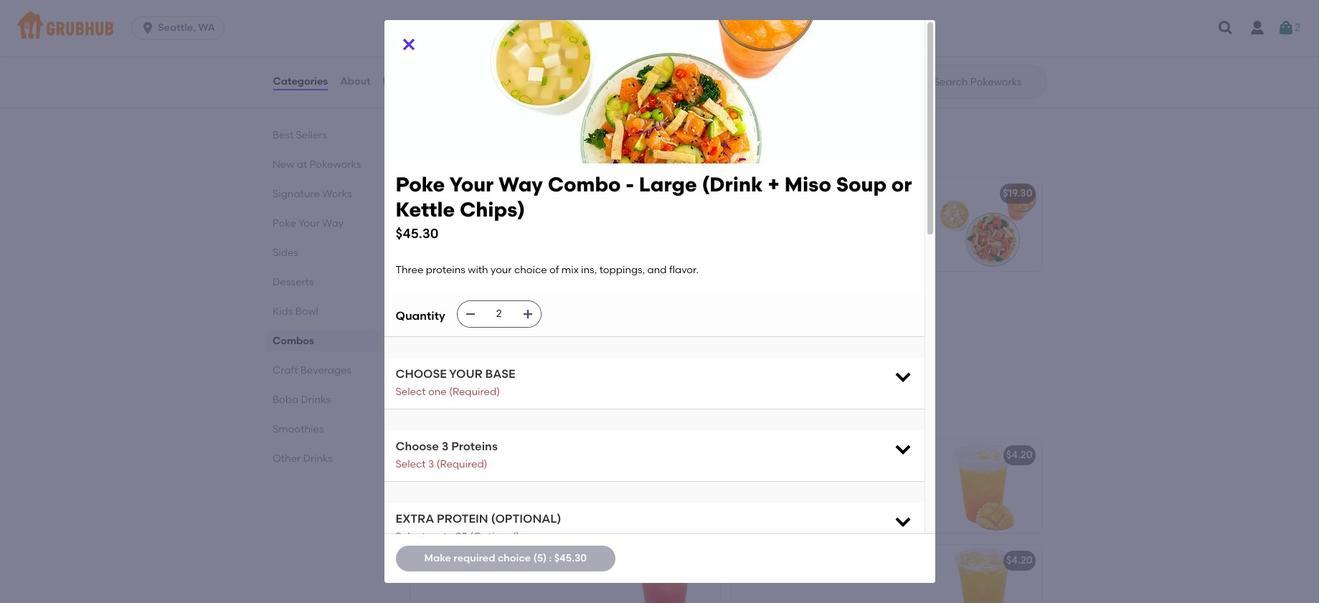 Task type: describe. For each thing, give the bounding box(es) containing it.
1 horizontal spatial craft
[[407, 406, 447, 424]]

2 button
[[1278, 15, 1301, 41]]

select for choose your base
[[396, 386, 426, 399]]

about button
[[339, 56, 371, 108]]

way for poke your way combo - large (drink + miso soup or kettle chips)
[[469, 293, 491, 305]]

tofu
[[473, 51, 493, 64]]

corn,
[[450, 66, 474, 78]]

1 horizontal spatial kettle
[[647, 187, 676, 200]]

kettle for poke your way combo - large (drink + miso soup or kettle chips)
[[676, 293, 705, 305]]

0 horizontal spatial miso
[[581, 187, 604, 200]]

poke your way combo - large (drink + miso soup or kettle chips)
[[419, 293, 740, 305]]

mandarin
[[477, 66, 525, 78]]

best
[[272, 129, 293, 141]]

choose your base select one (required)
[[396, 367, 516, 399]]

seattle, wa
[[158, 22, 215, 34]]

sellers
[[296, 129, 327, 141]]

toppings, inside 'three proteins with your choice of mix ins, toppings, and flavor.'
[[457, 328, 502, 340]]

1 horizontal spatial beverages
[[451, 406, 531, 424]]

(5)
[[534, 552, 547, 565]]

large for poke your way combo - large (drink + miso soup or kettle chips) $45.30
[[639, 172, 697, 197]]

seattle,
[[158, 22, 196, 34]]

lilikoi lemonade
[[419, 449, 502, 462]]

lemonade for strawberry lemonade
[[476, 555, 528, 567]]

soup for poke your way combo - large (drink + miso soup or kettle chips) $45.30
[[836, 172, 887, 197]]

extra protein (optional) select up to 20 (optional)
[[396, 512, 561, 543]]

about
[[340, 75, 371, 87]]

0 vertical spatial three proteins with your choice of mix ins, toppings, and flavor.
[[396, 264, 699, 276]]

works for signature works
[[322, 188, 352, 200]]

lemonade for lilikoi lemonade
[[449, 449, 502, 462]]

0 horizontal spatial craft beverages
[[272, 364, 351, 377]]

(required) for base
[[449, 386, 500, 399]]

1 vertical spatial 3
[[428, 459, 434, 471]]

1 vertical spatial kids
[[272, 306, 293, 318]]

base
[[485, 367, 516, 381]]

chicken
[[419, 51, 459, 64]]

1 vertical spatial mix
[[419, 328, 436, 340]]

0 horizontal spatial soup
[[607, 187, 632, 200]]

surimi
[[475, 80, 504, 93]]

$4.20 button for lilikoi lemonade
[[731, 440, 1041, 533]]

0 vertical spatial kids
[[419, 31, 440, 43]]

$4.20 for lilikoi lemonade
[[1007, 449, 1033, 462]]

your for poke your way combo - large (drink + miso soup or kettle chips) $45.30
[[449, 172, 494, 197]]

poke your way combo - large (drink + miso soup or kettle chips) image
[[612, 284, 720, 377]]

0 horizontal spatial flavor.
[[526, 328, 556, 340]]

1 vertical spatial your
[[514, 313, 535, 325]]

0 vertical spatial kids bowl
[[419, 31, 466, 43]]

and inside "chicken or tofu with white rice, sweet corn, mandarin orange, edamame, surimi salad, wonton crisps, and pokeworks classic"
[[452, 95, 471, 107]]

chips) for poke your way combo - large (drink + miso soup or kettle chips) $45.30
[[460, 197, 525, 222]]

0 vertical spatial three
[[396, 264, 424, 276]]

0 vertical spatial mix
[[562, 264, 579, 276]]

signature works combo (drink + miso soup or kettle chips) image
[[612, 178, 720, 271]]

drinks for boba drinks
[[301, 394, 330, 406]]

0 vertical spatial choice
[[514, 264, 547, 276]]

Input item quantity number field
[[483, 301, 515, 327]]

0 vertical spatial flavor.
[[669, 264, 699, 276]]

$19.30 button
[[731, 178, 1041, 271]]

2
[[1295, 21, 1301, 34]]

$19.30 for $19.30
[[1003, 187, 1033, 200]]

$4.20 button for strawberry lemonade
[[731, 545, 1041, 603]]

poke for poke your way combo - large (drink + miso soup or kettle chips) $45.30
[[396, 172, 445, 197]]

0 horizontal spatial pokeworks
[[309, 159, 361, 171]]

orange,
[[527, 66, 565, 78]]

your for poke your way combo - large (drink + miso soup or kettle chips)
[[445, 293, 467, 305]]

strawberry lemonade
[[419, 555, 528, 567]]

- for poke your way combo - large (drink + miso soup or kettle chips) $45.30
[[626, 172, 634, 197]]

svg image inside the "main navigation" navigation
[[1218, 19, 1235, 37]]

strawberry lemonade button
[[410, 545, 720, 603]]

seattle, wa button
[[131, 17, 230, 39]]

1 vertical spatial three proteins with your choice of mix ins, toppings, and flavor.
[[419, 313, 582, 340]]

svg image inside seattle, wa button
[[141, 21, 155, 35]]

2 horizontal spatial and
[[648, 264, 667, 276]]

chicken or tofu with white rice, sweet corn, mandarin orange, edamame, surimi salad, wonton crisps, and pokeworks classic
[[419, 51, 575, 107]]

rice,
[[547, 51, 568, 64]]

1 vertical spatial of
[[573, 313, 582, 325]]

0 horizontal spatial bowl
[[295, 306, 318, 318]]

poke your way combo - regular (drink + miso soup or kettle chips) image
[[934, 178, 1041, 271]]

other
[[272, 453, 300, 465]]

chips) for poke your way combo - large (drink + miso soup or kettle chips)
[[707, 293, 740, 305]]

other drinks
[[272, 453, 333, 465]]

1 vertical spatial kids bowl
[[272, 306, 318, 318]]

(drink for poke your way combo - large (drink + miso soup or kettle chips) $45.30
[[702, 172, 763, 197]]

+ inside poke your way combo - large (drink + miso soup or kettle chips) $45.30
[[768, 172, 780, 197]]

poke your way combo - large (drink + miso soup or kettle chips) $45.30
[[396, 172, 917, 242]]

miso for poke your way combo - large (drink + miso soup or kettle chips)
[[611, 293, 634, 305]]

0 vertical spatial 3
[[442, 440, 449, 453]]

$19.30 for $19.30 +
[[678, 187, 708, 200]]

extra
[[396, 512, 434, 526]]

search icon image
[[911, 73, 928, 90]]

kids bowl image
[[612, 22, 720, 115]]

20
[[456, 531, 468, 543]]

poke for poke your way combo - large (drink + miso soup or kettle chips)
[[419, 293, 443, 305]]

required
[[454, 552, 495, 565]]

categories
[[273, 75, 328, 87]]

choose 3 proteins select 3 (required)
[[396, 440, 498, 471]]

lilikoi
[[419, 449, 447, 462]]

$45.30 inside poke your way combo - large (drink + miso soup or kettle chips) $45.30
[[396, 226, 439, 242]]

0 vertical spatial toppings,
[[600, 264, 645, 276]]

1 vertical spatial with
[[468, 264, 488, 276]]

boba drinks
[[272, 394, 330, 406]]

crisps,
[[419, 95, 450, 107]]

edamame,
[[419, 80, 472, 93]]

wonton
[[538, 80, 575, 93]]

signature for signature works combo (drink + miso soup or kettle chips)
[[419, 187, 467, 200]]

0 vertical spatial your
[[491, 264, 512, 276]]

$7.80 +
[[683, 31, 714, 43]]

up
[[428, 531, 441, 543]]

classic
[[528, 95, 563, 107]]

$7.80
[[683, 31, 708, 43]]

new
[[272, 159, 294, 171]]

0 vertical spatial ins,
[[581, 264, 597, 276]]



Task type: vqa. For each thing, say whether or not it's contained in the screenshot.
the middle svg icon
no



Task type: locate. For each thing, give the bounding box(es) containing it.
bowl up combos
[[295, 306, 318, 318]]

signature works
[[272, 188, 352, 200]]

bowl up chicken
[[442, 31, 466, 43]]

0 vertical spatial large
[[639, 172, 697, 197]]

choice left (5)
[[498, 552, 531, 565]]

with up input item quantity number field at the left
[[468, 264, 488, 276]]

your inside poke your way combo - large (drink + miso soup or kettle chips) $45.30
[[449, 172, 494, 197]]

lemonade
[[449, 449, 502, 462], [476, 555, 528, 567]]

$4.20
[[1007, 449, 1033, 462], [1007, 555, 1033, 567]]

ins,
[[581, 264, 597, 276], [438, 328, 454, 340]]

0 vertical spatial (required)
[[449, 386, 500, 399]]

protein
[[437, 512, 488, 526]]

mango lemonade image
[[934, 440, 1041, 533]]

kids
[[419, 31, 440, 43], [272, 306, 293, 318]]

1 vertical spatial choice
[[537, 313, 570, 325]]

select inside choose your base select one (required)
[[396, 386, 426, 399]]

of
[[550, 264, 559, 276], [573, 313, 582, 325]]

strawberry lemonade image
[[612, 545, 720, 603]]

drinks right other
[[303, 453, 333, 465]]

2 vertical spatial with
[[491, 313, 511, 325]]

:
[[549, 552, 552, 565]]

toppings, up poke your way combo - large (drink + miso soup or kettle chips)
[[600, 264, 645, 276]]

2 $4.20 button from the top
[[731, 545, 1041, 603]]

0 horizontal spatial $19.30
[[678, 187, 708, 200]]

kids bowl
[[419, 31, 466, 43], [272, 306, 318, 318]]

kids down desserts
[[272, 306, 293, 318]]

0 vertical spatial bowl
[[442, 31, 466, 43]]

three proteins with your choice of mix ins, toppings, and flavor.
[[396, 264, 699, 276], [419, 313, 582, 340]]

1 horizontal spatial mix
[[562, 264, 579, 276]]

signature
[[419, 187, 467, 200], [272, 188, 320, 200]]

- left $19.30 +
[[626, 172, 634, 197]]

quantity
[[396, 309, 445, 323]]

combo for poke your way combo - large (drink + miso soup or kettle chips) $45.30
[[548, 172, 621, 197]]

1 vertical spatial -
[[533, 293, 537, 305]]

0 horizontal spatial and
[[452, 95, 471, 107]]

or
[[461, 51, 471, 64], [892, 172, 912, 197], [634, 187, 644, 200], [664, 293, 674, 305]]

chips)
[[678, 187, 710, 200], [460, 197, 525, 222], [707, 293, 740, 305]]

proteins up quantity
[[426, 264, 466, 276]]

2 vertical spatial choice
[[498, 552, 531, 565]]

combos
[[272, 335, 314, 347]]

choice
[[514, 264, 547, 276], [537, 313, 570, 325], [498, 552, 531, 565]]

three up quantity
[[396, 264, 424, 276]]

drinks for other drinks
[[303, 453, 333, 465]]

- for poke your way combo - large (drink + miso soup or kettle chips)
[[533, 293, 537, 305]]

1 horizontal spatial $45.30
[[554, 552, 587, 565]]

choose
[[396, 440, 439, 453]]

soup
[[836, 172, 887, 197], [607, 187, 632, 200], [636, 293, 661, 305]]

1 horizontal spatial toppings,
[[600, 264, 645, 276]]

of up poke your way combo - large (drink + miso soup or kettle chips)
[[550, 264, 559, 276]]

0 horizontal spatial -
[[533, 293, 537, 305]]

of down poke your way combo - large (drink + miso soup or kettle chips)
[[573, 313, 582, 325]]

select inside extra protein (optional) select up to 20 (optional)
[[396, 531, 426, 543]]

your
[[449, 367, 483, 381]]

1 vertical spatial your
[[298, 217, 319, 230]]

1 vertical spatial proteins
[[449, 313, 489, 325]]

lilikoi lemonade button
[[410, 440, 720, 533]]

your up input item quantity number field at the left
[[491, 264, 512, 276]]

craft beverages
[[272, 364, 351, 377], [407, 406, 531, 424]]

toppings,
[[600, 264, 645, 276], [457, 328, 502, 340]]

1 vertical spatial $4.20
[[1007, 555, 1033, 567]]

craft
[[272, 364, 298, 377], [407, 406, 447, 424]]

0 vertical spatial proteins
[[426, 264, 466, 276]]

$4.20 button
[[731, 440, 1041, 533], [731, 545, 1041, 603]]

3 select from the top
[[396, 531, 426, 543]]

0 vertical spatial way
[[499, 172, 543, 197]]

pokeworks right at
[[309, 159, 361, 171]]

chips) inside poke your way combo - large (drink + miso soup or kettle chips) $45.30
[[460, 197, 525, 222]]

kids bowl up combos
[[272, 306, 318, 318]]

1 horizontal spatial large
[[639, 172, 697, 197]]

(required) inside choose your base select one (required)
[[449, 386, 500, 399]]

1 vertical spatial three
[[419, 313, 447, 325]]

3 right choose
[[442, 440, 449, 453]]

lilikoi green tea image
[[934, 545, 1041, 603]]

0 vertical spatial poke
[[396, 172, 445, 197]]

desserts
[[272, 276, 313, 288]]

1 vertical spatial craft beverages
[[407, 406, 531, 424]]

1 vertical spatial way
[[322, 217, 343, 230]]

lemonade inside button
[[449, 449, 502, 462]]

signature for signature works
[[272, 188, 320, 200]]

kettle inside poke your way combo - large (drink + miso soup or kettle chips) $45.30
[[396, 197, 455, 222]]

svg image inside 2 button
[[1278, 19, 1295, 37]]

three
[[396, 264, 424, 276], [419, 313, 447, 325]]

1 horizontal spatial ins,
[[581, 264, 597, 276]]

lemonade down the (optional)
[[476, 555, 528, 567]]

0 vertical spatial with
[[495, 51, 516, 64]]

mix
[[562, 264, 579, 276], [419, 328, 436, 340]]

lemonade inside button
[[476, 555, 528, 567]]

- inside poke your way combo - large (drink + miso soup or kettle chips) $45.30
[[626, 172, 634, 197]]

0 vertical spatial $4.20
[[1007, 449, 1033, 462]]

combo inside poke your way combo - large (drink + miso soup or kettle chips) $45.30
[[548, 172, 621, 197]]

salad,
[[506, 80, 536, 93]]

1 vertical spatial $4.20 button
[[731, 545, 1041, 603]]

make required choice (5) : $45.30
[[424, 552, 587, 565]]

1 vertical spatial beverages
[[451, 406, 531, 424]]

poke your way
[[272, 217, 343, 230]]

new at pokeworks
[[272, 159, 361, 171]]

flavor.
[[669, 264, 699, 276], [526, 328, 556, 340]]

+
[[708, 31, 714, 43], [768, 172, 780, 197], [573, 187, 579, 200], [708, 187, 714, 200], [602, 293, 608, 305]]

1 vertical spatial drinks
[[303, 453, 333, 465]]

1 $4.20 from the top
[[1007, 449, 1033, 462]]

2 vertical spatial way
[[469, 293, 491, 305]]

make
[[424, 552, 451, 565]]

mix down quantity
[[419, 328, 436, 340]]

(drink inside poke your way combo - large (drink + miso soup or kettle chips) $45.30
[[702, 172, 763, 197]]

poke
[[396, 172, 445, 197], [272, 217, 296, 230], [419, 293, 443, 305]]

(required) for proteins
[[437, 459, 488, 471]]

with up base on the bottom of the page
[[491, 313, 511, 325]]

flavor. up 'poke your way combo - large (drink + miso soup or kettle chips)' image
[[669, 264, 699, 276]]

select for extra protein (optional)
[[396, 531, 426, 543]]

(required)
[[449, 386, 500, 399], [437, 459, 488, 471]]

1 horizontal spatial 3
[[442, 440, 449, 453]]

white
[[518, 51, 544, 64]]

2 horizontal spatial soup
[[836, 172, 887, 197]]

bowl
[[442, 31, 466, 43], [295, 306, 318, 318]]

at
[[297, 159, 307, 171]]

1 horizontal spatial flavor.
[[669, 264, 699, 276]]

drinks right boba
[[301, 394, 330, 406]]

kids up chicken
[[419, 31, 440, 43]]

kettle
[[647, 187, 676, 200], [396, 197, 455, 222], [676, 293, 705, 305]]

and down input item quantity number field at the left
[[505, 328, 524, 340]]

1 horizontal spatial -
[[626, 172, 634, 197]]

1 horizontal spatial kids bowl
[[419, 31, 466, 43]]

1 horizontal spatial $19.30
[[1003, 187, 1033, 200]]

soup inside poke your way combo - large (drink + miso soup or kettle chips) $45.30
[[836, 172, 887, 197]]

1 vertical spatial craft
[[407, 406, 447, 424]]

reviews button
[[382, 56, 424, 108]]

1 horizontal spatial miso
[[611, 293, 634, 305]]

lilikoi lemonade image
[[612, 440, 720, 533]]

0 vertical spatial $45.30
[[396, 226, 439, 242]]

2 vertical spatial select
[[396, 531, 426, 543]]

way inside poke your way combo - large (drink + miso soup or kettle chips) $45.30
[[499, 172, 543, 197]]

0 vertical spatial beverages
[[300, 364, 351, 377]]

proteins right quantity
[[449, 313, 489, 325]]

with up mandarin
[[495, 51, 516, 64]]

reviews
[[383, 75, 423, 87]]

large inside poke your way combo - large (drink + miso soup or kettle chips) $45.30
[[639, 172, 697, 197]]

proteins
[[451, 440, 498, 453]]

best sellers
[[272, 129, 327, 141]]

0 horizontal spatial works
[[322, 188, 352, 200]]

1 horizontal spatial craft beverages
[[407, 406, 531, 424]]

lemonade right lilikoi
[[449, 449, 502, 462]]

0 horizontal spatial large
[[539, 293, 568, 305]]

0 horizontal spatial kettle
[[396, 197, 455, 222]]

three up choose
[[419, 313, 447, 325]]

one
[[428, 386, 447, 399]]

1 horizontal spatial bowl
[[442, 31, 466, 43]]

works
[[469, 187, 499, 200], [322, 188, 352, 200]]

3
[[442, 440, 449, 453], [428, 459, 434, 471]]

way for poke your way
[[322, 217, 343, 230]]

ins, up poke your way combo - large (drink + miso soup or kettle chips)
[[581, 264, 597, 276]]

(drink for poke your way combo - large (drink + miso soup or kettle chips)
[[570, 293, 600, 305]]

0 vertical spatial $4.20 button
[[731, 440, 1041, 533]]

1 vertical spatial select
[[396, 459, 426, 471]]

sides
[[272, 247, 298, 259]]

1 vertical spatial ins,
[[438, 328, 454, 340]]

your
[[491, 264, 512, 276], [514, 313, 535, 325]]

kids bowl up chicken
[[419, 31, 466, 43]]

$19.30 +
[[678, 187, 714, 200]]

1 $19.30 from the left
[[678, 187, 708, 200]]

1 vertical spatial bowl
[[295, 306, 318, 318]]

three proteins with your choice of mix ins, toppings, and flavor. up poke your way combo - large (drink + miso soup or kettle chips)
[[396, 264, 699, 276]]

1 horizontal spatial your
[[514, 313, 535, 325]]

beverages up proteins
[[451, 406, 531, 424]]

craft beverages up boba drinks
[[272, 364, 351, 377]]

1 vertical spatial $45.30
[[554, 552, 587, 565]]

flavor. down poke your way combo - large (drink + miso soup or kettle chips)
[[526, 328, 556, 340]]

2 horizontal spatial miso
[[785, 172, 832, 197]]

1 vertical spatial poke
[[272, 217, 296, 230]]

boba
[[272, 394, 298, 406]]

0 horizontal spatial mix
[[419, 328, 436, 340]]

craft down one on the bottom
[[407, 406, 447, 424]]

strawberry
[[419, 555, 473, 567]]

svg image
[[1278, 19, 1295, 37], [141, 21, 155, 35], [465, 308, 476, 320], [893, 367, 913, 387]]

3 down choose
[[428, 459, 434, 471]]

1 vertical spatial pokeworks
[[309, 159, 361, 171]]

svg image
[[1218, 19, 1235, 37], [400, 36, 417, 53], [522, 308, 534, 320], [893, 439, 913, 459], [893, 511, 913, 531]]

1 vertical spatial and
[[648, 264, 667, 276]]

(optional)
[[470, 531, 520, 543]]

choose
[[396, 367, 447, 381]]

- right input item quantity number field at the left
[[533, 293, 537, 305]]

craft up boba
[[272, 364, 298, 377]]

select inside the choose 3 proteins select 3 (required)
[[396, 459, 426, 471]]

your for poke your way
[[298, 217, 319, 230]]

works for signature works combo (drink + miso soup or kettle chips)
[[469, 187, 499, 200]]

1 select from the top
[[396, 386, 426, 399]]

1 horizontal spatial pokeworks
[[474, 95, 525, 107]]

choice up input item quantity number field at the left
[[514, 264, 547, 276]]

select
[[396, 386, 426, 399], [396, 459, 426, 471], [396, 531, 426, 543]]

Search Pokeworks search field
[[932, 75, 1042, 89]]

your
[[449, 172, 494, 197], [298, 217, 319, 230], [445, 293, 467, 305]]

combo for poke your way combo - large (drink + miso soup or kettle chips)
[[493, 293, 530, 305]]

kettle for poke your way combo - large (drink + miso soup or kettle chips) $45.30
[[396, 197, 455, 222]]

$4.20 for strawberry lemonade
[[1007, 555, 1033, 567]]

$19.30
[[678, 187, 708, 200], [1003, 187, 1033, 200]]

0 horizontal spatial kids
[[272, 306, 293, 318]]

or inside "chicken or tofu with white rice, sweet corn, mandarin orange, edamame, surimi salad, wonton crisps, and pokeworks classic"
[[461, 51, 471, 64]]

large for poke your way combo - large (drink + miso soup or kettle chips)
[[539, 293, 568, 305]]

0 vertical spatial lemonade
[[449, 449, 502, 462]]

and
[[452, 95, 471, 107], [648, 264, 667, 276], [505, 328, 524, 340]]

and down edamame,
[[452, 95, 471, 107]]

toppings, down input item quantity number field at the left
[[457, 328, 502, 340]]

combo
[[548, 172, 621, 197], [502, 187, 539, 200], [493, 293, 530, 305]]

pokeworks inside "chicken or tofu with white rice, sweet corn, mandarin orange, edamame, surimi salad, wonton crisps, and pokeworks classic"
[[474, 95, 525, 107]]

2 $4.20 from the top
[[1007, 555, 1033, 567]]

(required) down proteins
[[437, 459, 488, 471]]

your down poke your way combo - large (drink + miso soup or kettle chips)
[[514, 313, 535, 325]]

0 vertical spatial -
[[626, 172, 634, 197]]

way for poke your way combo - large (drink + miso soup or kettle chips) $45.30
[[499, 172, 543, 197]]

choice down poke your way combo - large (drink + miso soup or kettle chips)
[[537, 313, 570, 325]]

(required) down your
[[449, 386, 500, 399]]

poke inside poke your way combo - large (drink + miso soup or kettle chips) $45.30
[[396, 172, 445, 197]]

0 horizontal spatial beverages
[[300, 364, 351, 377]]

mix up poke your way combo - large (drink + miso soup or kettle chips)
[[562, 264, 579, 276]]

main navigation navigation
[[0, 0, 1319, 56]]

2 select from the top
[[396, 459, 426, 471]]

poke for poke your way
[[272, 217, 296, 230]]

to
[[443, 531, 453, 543]]

0 horizontal spatial your
[[491, 264, 512, 276]]

three proteins with your choice of mix ins, toppings, and flavor. up base on the bottom of the page
[[419, 313, 582, 340]]

0 vertical spatial craft beverages
[[272, 364, 351, 377]]

sweet
[[419, 66, 447, 78]]

or inside poke your way combo - large (drink + miso soup or kettle chips) $45.30
[[892, 172, 912, 197]]

large
[[639, 172, 697, 197], [539, 293, 568, 305]]

categories button
[[272, 56, 329, 108]]

miso inside poke your way combo - large (drink + miso soup or kettle chips) $45.30
[[785, 172, 832, 197]]

wa
[[198, 22, 215, 34]]

1 horizontal spatial soup
[[636, 293, 661, 305]]

soup for poke your way combo - large (drink + miso soup or kettle chips)
[[636, 293, 661, 305]]

$19.30 inside button
[[1003, 187, 1033, 200]]

drinks
[[301, 394, 330, 406], [303, 453, 333, 465]]

(drink
[[702, 172, 763, 197], [541, 187, 571, 200], [570, 293, 600, 305]]

0 horizontal spatial $45.30
[[396, 226, 439, 242]]

ins, down quantity
[[438, 328, 454, 340]]

and up 'poke your way combo - large (drink + miso soup or kettle chips)' image
[[648, 264, 667, 276]]

proteins
[[426, 264, 466, 276], [449, 313, 489, 325]]

0 horizontal spatial signature
[[272, 188, 320, 200]]

miso for poke your way combo - large (drink + miso soup or kettle chips) $45.30
[[785, 172, 832, 197]]

2 $19.30 from the left
[[1003, 187, 1033, 200]]

(optional)
[[491, 512, 561, 526]]

1 vertical spatial flavor.
[[526, 328, 556, 340]]

1 vertical spatial lemonade
[[476, 555, 528, 567]]

signature works combo (drink + miso soup or kettle chips)
[[419, 187, 710, 200]]

with inside "chicken or tofu with white rice, sweet corn, mandarin orange, edamame, surimi salad, wonton crisps, and pokeworks classic"
[[495, 51, 516, 64]]

-
[[626, 172, 634, 197], [533, 293, 537, 305]]

0 vertical spatial your
[[449, 172, 494, 197]]

1 horizontal spatial and
[[505, 328, 524, 340]]

0 horizontal spatial craft
[[272, 364, 298, 377]]

beverages up boba drinks
[[300, 364, 351, 377]]

pokeworks down surimi
[[474, 95, 525, 107]]

1 $4.20 button from the top
[[731, 440, 1041, 533]]

1 horizontal spatial of
[[573, 313, 582, 325]]

beverages
[[300, 364, 351, 377], [451, 406, 531, 424]]

(required) inside the choose 3 proteins select 3 (required)
[[437, 459, 488, 471]]

select for choose 3 proteins
[[396, 459, 426, 471]]

miso
[[785, 172, 832, 197], [581, 187, 604, 200], [611, 293, 634, 305]]

smoothies
[[272, 423, 324, 436]]

1 horizontal spatial kids
[[419, 31, 440, 43]]

1 horizontal spatial way
[[469, 293, 491, 305]]

0 horizontal spatial of
[[550, 264, 559, 276]]

craft beverages up proteins
[[407, 406, 531, 424]]

2 vertical spatial your
[[445, 293, 467, 305]]



